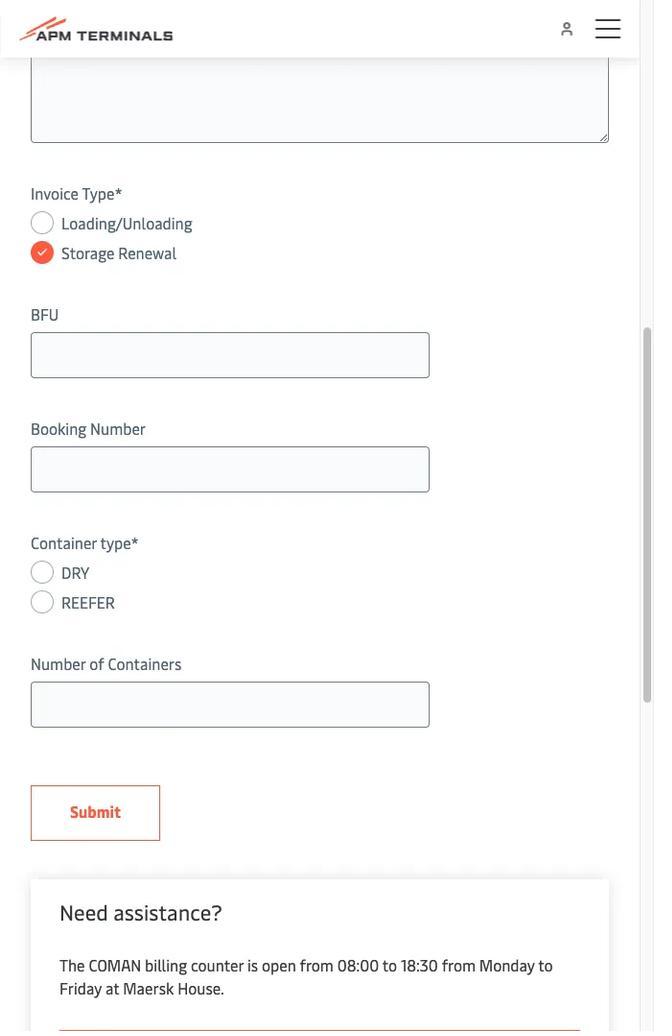 Task type: describe. For each thing, give the bounding box(es) containing it.
invoice type
[[31, 183, 115, 204]]

house.
[[178, 978, 224, 999]]

storage renewal
[[61, 242, 177, 263]]

booking number
[[31, 418, 146, 439]]

2 to from the left
[[539, 955, 554, 976]]

1 to from the left
[[383, 955, 398, 976]]

of
[[90, 653, 104, 674]]

booking
[[31, 418, 87, 439]]

dry
[[61, 562, 90, 583]]

container
[[31, 532, 97, 553]]

friday
[[60, 978, 102, 999]]

maersk
[[123, 978, 174, 999]]

Other comments text field
[[31, 19, 610, 144]]

invoice
[[31, 183, 79, 204]]

container type
[[31, 532, 131, 553]]

renewal
[[118, 242, 177, 263]]

type
[[100, 532, 131, 553]]

counter
[[191, 955, 244, 976]]

assistance?
[[113, 898, 223, 927]]

loading/unloading
[[61, 213, 193, 233]]

is
[[248, 955, 258, 976]]



Task type: vqa. For each thing, say whether or not it's contained in the screenshot.
the Number to the left
yes



Task type: locate. For each thing, give the bounding box(es) containing it.
0 vertical spatial number
[[90, 418, 146, 439]]

the coman billing counter is open from 08:00 to 18:30 from monday to friday at maersk house.
[[60, 955, 554, 999]]

to
[[383, 955, 398, 976], [539, 955, 554, 976]]

0 horizontal spatial from
[[300, 955, 334, 976]]

Number of Containers number field
[[31, 682, 430, 728]]

to right monday
[[539, 955, 554, 976]]

2 from from the left
[[442, 955, 476, 976]]

08:00
[[338, 955, 379, 976]]

from right open
[[300, 955, 334, 976]]

storage
[[61, 242, 115, 263]]

1 horizontal spatial to
[[539, 955, 554, 976]]

containers
[[108, 653, 182, 674]]

0 horizontal spatial number
[[31, 653, 86, 674]]

None submit
[[31, 786, 160, 842]]

monday
[[480, 955, 535, 976]]

1 horizontal spatial from
[[442, 955, 476, 976]]

open
[[262, 955, 296, 976]]

1 from from the left
[[300, 955, 334, 976]]

bfu
[[31, 304, 59, 325]]

number
[[90, 418, 146, 439], [31, 653, 86, 674]]

BFU text field
[[31, 333, 430, 379]]

need
[[60, 898, 108, 927]]

0 horizontal spatial to
[[383, 955, 398, 976]]

1 horizontal spatial number
[[90, 418, 146, 439]]

number right booking
[[90, 418, 146, 439]]

number left "of" at the left of the page
[[31, 653, 86, 674]]

billing
[[145, 955, 187, 976]]

None radio
[[31, 561, 54, 584], [31, 591, 54, 614], [31, 561, 54, 584], [31, 591, 54, 614]]

18:30
[[401, 955, 439, 976]]

from
[[300, 955, 334, 976], [442, 955, 476, 976]]

type
[[82, 183, 115, 204]]

at
[[106, 978, 119, 999]]

from right 18:30
[[442, 955, 476, 976]]

to left 18:30
[[383, 955, 398, 976]]

need assistance?
[[60, 898, 223, 927]]

number of containers
[[31, 653, 182, 674]]

coman
[[89, 955, 141, 976]]

Booking Number text field
[[31, 447, 430, 493]]

None radio
[[31, 212, 54, 235], [31, 241, 54, 265], [31, 212, 54, 235], [31, 241, 54, 265]]

1 vertical spatial number
[[31, 653, 86, 674]]

the
[[60, 955, 85, 976]]

reefer
[[61, 592, 115, 613]]



